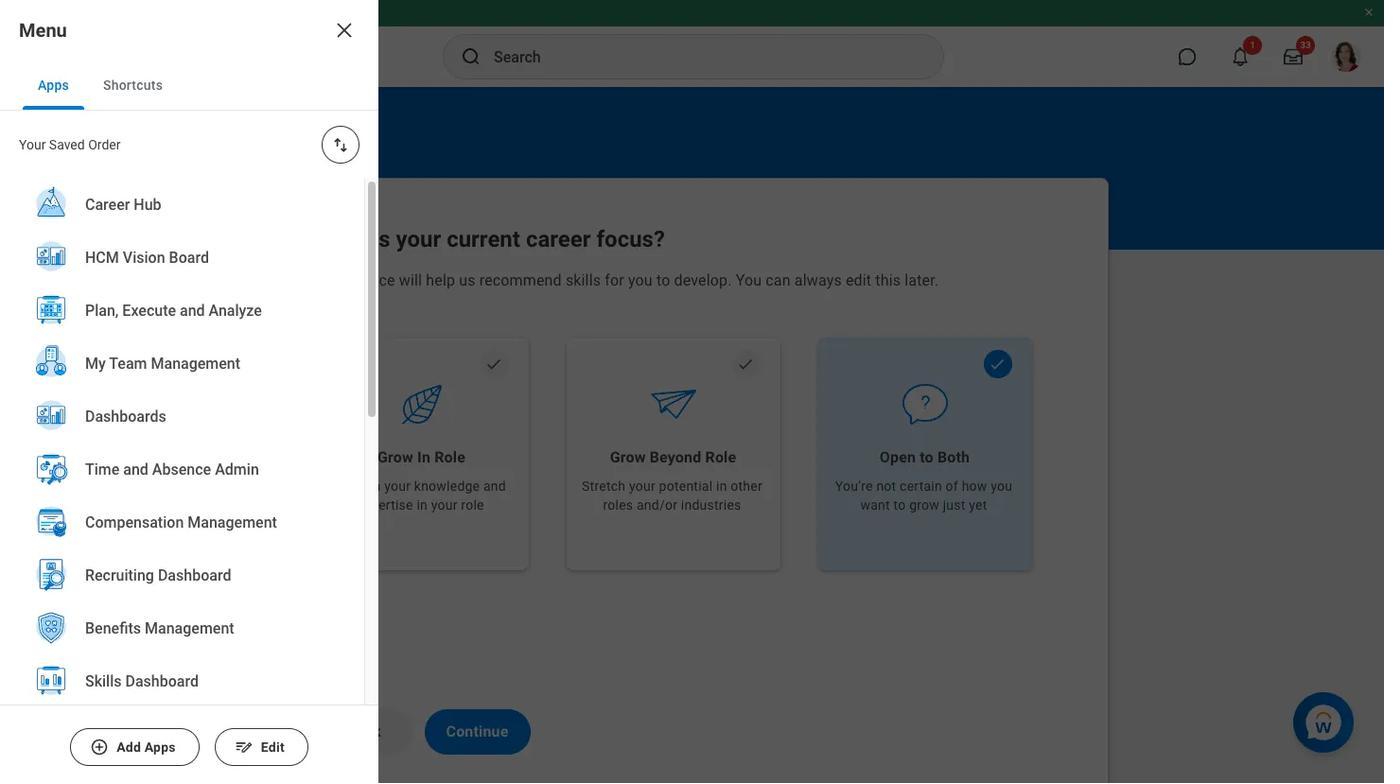 Task type: locate. For each thing, give the bounding box(es) containing it.
and inside deepen your knowledge and expertise in your role
[[484, 479, 506, 494]]

grow
[[378, 449, 414, 467], [610, 449, 646, 467]]

1 horizontal spatial your
[[315, 272, 346, 290]]

1 horizontal spatial check image
[[738, 356, 755, 373]]

not
[[877, 479, 897, 494]]

open
[[880, 449, 916, 467]]

1 role from the left
[[435, 449, 466, 467]]

1 vertical spatial dashboard
[[125, 673, 199, 691]]

career hub
[[85, 196, 162, 214]]

you right for
[[628, 272, 653, 290]]

3 check image from the left
[[989, 356, 1007, 373]]

management down admin
[[188, 514, 277, 532]]

stretch your potential in other roles and/or industries
[[582, 479, 763, 513]]

1 horizontal spatial to
[[894, 498, 906, 513]]

want
[[861, 498, 891, 513]]

management for benefits management
[[145, 620, 234, 638]]

0 horizontal spatial grow
[[378, 449, 414, 467]]

1 check image from the left
[[486, 356, 503, 373]]

2 vertical spatial management
[[145, 620, 234, 638]]

1 horizontal spatial in
[[717, 479, 728, 494]]

sort image
[[331, 135, 350, 154]]

time and absence admin
[[85, 461, 259, 479]]

you
[[628, 272, 653, 290], [991, 479, 1013, 494]]

0 vertical spatial to
[[657, 272, 671, 290]]

0 horizontal spatial apps
[[38, 78, 69, 93]]

1 horizontal spatial and
[[180, 302, 205, 320]]

2 role from the left
[[706, 449, 737, 467]]

just
[[944, 498, 966, 513]]

to down not
[[894, 498, 906, 513]]

management down the plan, execute and analyze link
[[151, 355, 241, 373]]

0 vertical spatial dashboard
[[158, 567, 231, 585]]

1 vertical spatial you
[[991, 479, 1013, 494]]

1 vertical spatial to
[[920, 449, 934, 467]]

to inside you're not certain of how you want to grow just yet
[[894, 498, 906, 513]]

your right is
[[396, 226, 441, 253]]

profile logan mcneil element
[[1321, 36, 1374, 78]]

apps
[[38, 78, 69, 93], [145, 740, 176, 755]]

role right in
[[435, 449, 466, 467]]

0 horizontal spatial and
[[123, 461, 149, 479]]

and right time
[[123, 461, 149, 479]]

1 horizontal spatial role
[[706, 449, 737, 467]]

1 horizontal spatial grow
[[610, 449, 646, 467]]

grow for grow in role
[[378, 449, 414, 467]]

time and absence admin link
[[23, 444, 342, 499]]

search image
[[460, 45, 483, 68]]

saved
[[49, 137, 85, 152]]

2 check image from the left
[[738, 356, 755, 373]]

is
[[373, 226, 391, 253]]

2 horizontal spatial and
[[484, 479, 506, 494]]

role
[[435, 449, 466, 467], [706, 449, 737, 467]]

apps inside button
[[145, 740, 176, 755]]

0 vertical spatial in
[[717, 479, 728, 494]]

your down knowledge
[[431, 498, 458, 513]]

and up role
[[484, 479, 506, 494]]

beyond
[[650, 449, 702, 467]]

1 vertical spatial in
[[417, 498, 428, 513]]

0 horizontal spatial your
[[19, 137, 46, 152]]

dashboard for skills dashboard
[[125, 673, 199, 691]]

admin
[[215, 461, 259, 479]]

back
[[347, 723, 381, 741]]

your
[[19, 137, 46, 152], [315, 272, 346, 290]]

team
[[109, 355, 147, 373]]

in
[[717, 479, 728, 494], [417, 498, 428, 513]]

tab list
[[0, 61, 379, 111]]

hcm vision board link
[[23, 232, 342, 287]]

current
[[447, 226, 521, 253]]

0 vertical spatial management
[[151, 355, 241, 373]]

hcm vision board
[[85, 249, 209, 267]]

role up "other"
[[706, 449, 737, 467]]

2 grow from the left
[[610, 449, 646, 467]]

hcm
[[85, 249, 119, 267]]

1 horizontal spatial you
[[991, 479, 1013, 494]]

1 vertical spatial management
[[188, 514, 277, 532]]

check image
[[486, 356, 503, 373], [738, 356, 755, 373], [989, 356, 1007, 373]]

management for compensation management
[[188, 514, 277, 532]]

and
[[180, 302, 205, 320], [123, 461, 149, 479], [484, 479, 506, 494]]

1 grow from the left
[[378, 449, 414, 467]]

skills dashboard link
[[23, 656, 342, 711]]

2 horizontal spatial check image
[[989, 356, 1007, 373]]

plan, execute and analyze
[[85, 302, 262, 320]]

focus?
[[597, 226, 665, 253]]

to
[[657, 272, 671, 290], [920, 449, 934, 467], [894, 498, 906, 513]]

role for grow beyond role
[[706, 449, 737, 467]]

dashboard down the benefits management
[[125, 673, 199, 691]]

your inside global navigation dialog
[[19, 137, 46, 152]]

order
[[88, 137, 121, 152]]

global navigation dialog
[[0, 0, 379, 784]]

2 vertical spatial to
[[894, 498, 906, 513]]

1 horizontal spatial apps
[[145, 740, 176, 755]]

edit
[[846, 272, 872, 290]]

skills
[[85, 673, 122, 691]]

0 horizontal spatial check image
[[486, 356, 503, 373]]

dashboard down compensation management link
[[158, 567, 231, 585]]

your choice will help us recommend skills for you to develop. you can always edit this later.
[[315, 272, 939, 290]]

your up expertise
[[385, 479, 411, 494]]

dashboard
[[158, 567, 231, 585], [125, 673, 199, 691]]

and left 'analyze'
[[180, 302, 205, 320]]

1 vertical spatial apps
[[145, 740, 176, 755]]

dashboards
[[85, 408, 166, 426]]

apps right add at bottom left
[[145, 740, 176, 755]]

to left develop.
[[657, 272, 671, 290]]

grow left in
[[378, 449, 414, 467]]

benefits management
[[85, 620, 234, 638]]

management
[[151, 355, 241, 373], [188, 514, 277, 532], [145, 620, 234, 638]]

shortcuts button
[[88, 61, 178, 110]]

deepen your knowledge and expertise in your role
[[335, 479, 506, 513]]

1 vertical spatial your
[[315, 272, 346, 290]]

you're
[[836, 479, 873, 494]]

to left both
[[920, 449, 934, 467]]

0 vertical spatial apps
[[38, 78, 69, 93]]

apps down menu
[[38, 78, 69, 93]]

your left saved
[[19, 137, 46, 152]]

0 horizontal spatial role
[[435, 449, 466, 467]]

list
[[0, 179, 364, 784]]

menu
[[19, 19, 67, 42]]

in up industries
[[717, 479, 728, 494]]

you right how
[[991, 479, 1013, 494]]

recruiting dashboard link
[[23, 550, 342, 605]]

industries
[[681, 498, 742, 513]]

in inside 'stretch your potential in other roles and/or industries'
[[717, 479, 728, 494]]

plan,
[[85, 302, 119, 320]]

develop.
[[675, 272, 732, 290]]

grow up stretch
[[610, 449, 646, 467]]

list inside global navigation dialog
[[0, 179, 364, 784]]

choice
[[350, 272, 395, 290]]

in down knowledge
[[417, 498, 428, 513]]

your left choice
[[315, 272, 346, 290]]

execute
[[122, 302, 176, 320]]

your up and/or
[[629, 479, 656, 494]]

0 vertical spatial your
[[19, 137, 46, 152]]

your
[[396, 226, 441, 253], [385, 479, 411, 494], [629, 479, 656, 494], [431, 498, 458, 513]]

in
[[418, 449, 431, 467]]

plus circle image
[[90, 738, 109, 757]]

0 horizontal spatial you
[[628, 272, 653, 290]]

list containing career hub
[[0, 179, 364, 784]]

0 horizontal spatial in
[[417, 498, 428, 513]]

career hub link
[[23, 179, 342, 234]]

management down recruiting dashboard link
[[145, 620, 234, 638]]

both
[[938, 449, 970, 467]]

apps inside "button"
[[38, 78, 69, 93]]

banner
[[0, 0, 1385, 87]]



Task type: vqa. For each thing, say whether or not it's contained in the screenshot.
execute
yes



Task type: describe. For each thing, give the bounding box(es) containing it.
other
[[731, 479, 763, 494]]

potential
[[659, 479, 713, 494]]

vision
[[123, 249, 165, 267]]

recruiting
[[85, 567, 154, 585]]

my
[[85, 355, 106, 373]]

edit button
[[215, 729, 308, 767]]

your saved order
[[19, 137, 121, 152]]

edit
[[261, 740, 285, 755]]

this
[[876, 272, 901, 290]]

benefits
[[85, 620, 141, 638]]

recruiting dashboard
[[85, 567, 231, 585]]

knowledge
[[414, 479, 480, 494]]

2 horizontal spatial to
[[920, 449, 934, 467]]

tab list containing apps
[[0, 61, 379, 111]]

later.
[[905, 272, 939, 290]]

inbox large image
[[1285, 47, 1304, 66]]

open to both
[[880, 449, 970, 467]]

what is your current career focus?
[[315, 226, 665, 253]]

notifications large image
[[1232, 47, 1251, 66]]

continue button
[[425, 710, 531, 755]]

in inside deepen your knowledge and expertise in your role
[[417, 498, 428, 513]]

add apps button
[[70, 729, 200, 767]]

0 horizontal spatial to
[[657, 272, 671, 290]]

my team management
[[85, 355, 241, 373]]

check image for open to both
[[989, 356, 1007, 373]]

check image for grow beyond role
[[738, 356, 755, 373]]

grow
[[910, 498, 940, 513]]

back button
[[315, 710, 413, 755]]

dashboards link
[[23, 391, 342, 446]]

absence
[[152, 461, 211, 479]]

you inside you're not certain of how you want to grow just yet
[[991, 479, 1013, 494]]

add
[[117, 740, 141, 755]]

skills dashboard
[[85, 673, 199, 691]]

your inside 'stretch your potential in other roles and/or industries'
[[629, 479, 656, 494]]

benefits management link
[[23, 603, 342, 658]]

continue
[[446, 723, 509, 741]]

roles
[[603, 498, 634, 513]]

hub
[[134, 196, 162, 214]]

what
[[315, 226, 367, 253]]

career
[[85, 196, 130, 214]]

x image
[[333, 19, 356, 42]]

check image for grow in role
[[486, 356, 503, 373]]

certain
[[900, 479, 943, 494]]

can
[[766, 272, 791, 290]]

grow for grow beyond role
[[610, 449, 646, 467]]

for
[[605, 272, 625, 290]]

deepen
[[335, 479, 381, 494]]

your for your choice will help us recommend skills for you to develop. you can always edit this later.
[[315, 272, 346, 290]]

role
[[461, 498, 484, 513]]

of
[[946, 479, 959, 494]]

us
[[459, 272, 476, 290]]

help
[[426, 272, 455, 290]]

grow beyond role
[[610, 449, 737, 467]]

board
[[169, 249, 209, 267]]

plan, execute and analyze link
[[23, 285, 342, 340]]

your for your saved order
[[19, 137, 46, 152]]

grow in role
[[378, 449, 466, 467]]

shortcuts
[[103, 78, 163, 93]]

my team management link
[[23, 338, 342, 393]]

you're not certain of how you want to grow just yet
[[836, 479, 1013, 513]]

compensation management
[[85, 514, 277, 532]]

and/or
[[637, 498, 678, 513]]

career
[[526, 226, 591, 253]]

analyze
[[209, 302, 262, 320]]

recommend
[[480, 272, 562, 290]]

add apps
[[117, 740, 176, 755]]

you
[[736, 272, 762, 290]]

close environment banner image
[[1364, 7, 1375, 18]]

dashboard for recruiting dashboard
[[158, 567, 231, 585]]

expertise
[[357, 498, 413, 513]]

always
[[795, 272, 842, 290]]

text edit image
[[235, 738, 254, 757]]

how
[[962, 479, 988, 494]]

compensation
[[85, 514, 184, 532]]

will
[[399, 272, 422, 290]]

0 vertical spatial you
[[628, 272, 653, 290]]

skills
[[566, 272, 601, 290]]

stretch
[[582, 479, 626, 494]]

compensation management link
[[23, 497, 342, 552]]

time
[[85, 461, 120, 479]]

yet
[[970, 498, 988, 513]]

apps button
[[23, 61, 84, 110]]

role for grow in role
[[435, 449, 466, 467]]



